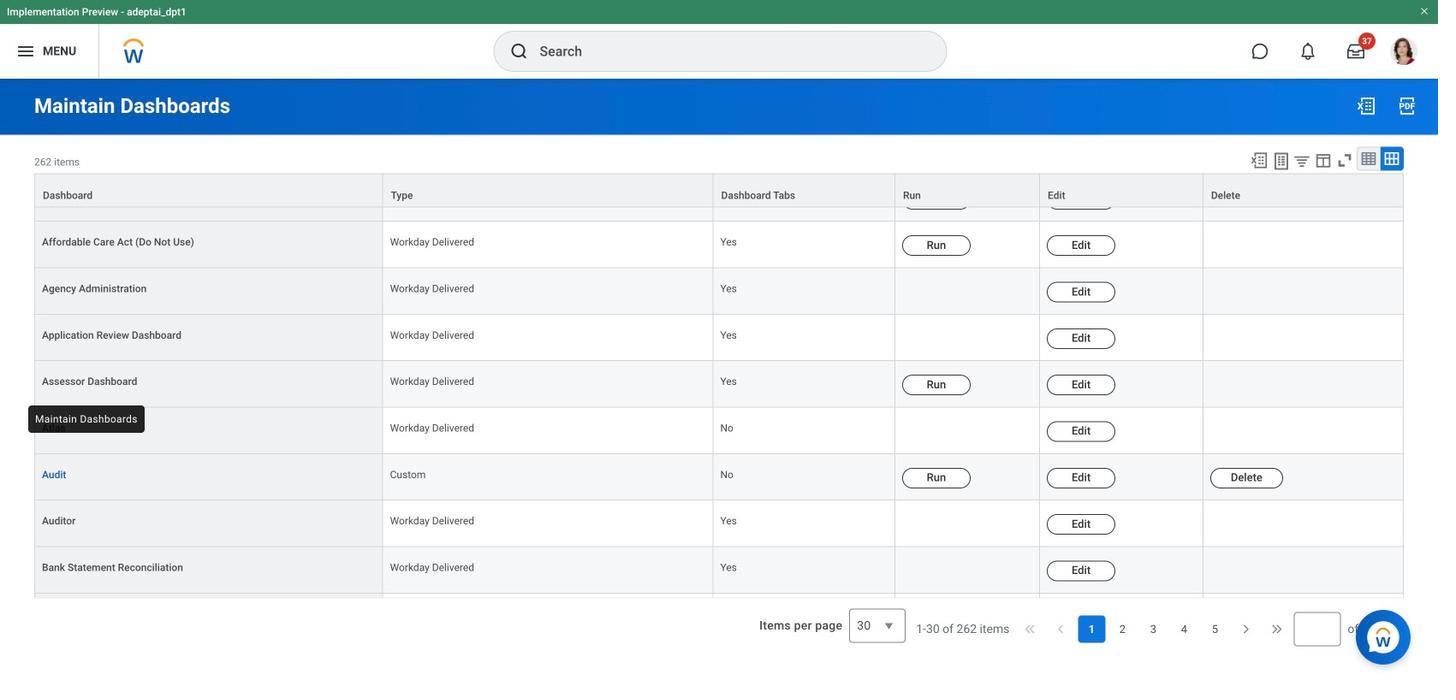 Task type: locate. For each thing, give the bounding box(es) containing it.
9 row from the top
[[34, 455, 1404, 501]]

5 row from the top
[[34, 268, 1404, 315]]

0 vertical spatial row header
[[34, 129, 383, 175]]

main content
[[0, 79, 1439, 693]]

banner
[[0, 0, 1439, 79]]

adoption planning element
[[42, 187, 127, 202]]

view printable version (pdf) image
[[1397, 96, 1418, 116]]

expand table image
[[1384, 150, 1401, 167]]

status
[[916, 621, 1010, 638]]

10 row from the top
[[34, 501, 1404, 548]]

row header
[[34, 129, 383, 175], [34, 594, 383, 641]]

application review dashboard element
[[42, 326, 182, 341]]

export to excel image
[[1250, 151, 1269, 170]]

profile logan mcneil image
[[1391, 38, 1418, 69]]

3 row from the top
[[34, 175, 1404, 222]]

1 row header from the top
[[34, 129, 383, 175]]

Search Workday  search field
[[540, 33, 911, 70]]

7 row from the top
[[34, 361, 1404, 408]]

chevron 2x left small image
[[1022, 621, 1039, 638]]

notifications large image
[[1300, 43, 1317, 60]]

assessor dashboard element
[[42, 373, 137, 388]]

list
[[1078, 616, 1229, 644]]

export to worksheets image
[[1272, 151, 1292, 172]]

affordable care act (do not use) element
[[42, 233, 194, 248]]

auditor element
[[42, 512, 76, 528]]

6 row from the top
[[34, 315, 1404, 361]]

status inside pagination element
[[916, 621, 1010, 638]]

1 vertical spatial row header
[[34, 594, 383, 641]]

chevron left small image
[[1053, 621, 1070, 638]]

export to excel image
[[1356, 96, 1377, 116]]

12 row from the top
[[34, 594, 1404, 641]]

cell
[[383, 129, 714, 175], [714, 129, 896, 175], [896, 129, 1040, 175], [1040, 129, 1204, 175], [1204, 129, 1404, 175], [1204, 175, 1404, 222], [1204, 222, 1404, 268], [896, 268, 1040, 315], [1204, 268, 1404, 315], [896, 315, 1040, 361], [1204, 315, 1404, 361], [1204, 361, 1404, 408], [896, 408, 1040, 455], [1204, 408, 1404, 455], [896, 501, 1040, 548], [1204, 501, 1404, 548], [896, 548, 1040, 594], [1204, 548, 1404, 594], [383, 594, 714, 641], [714, 594, 896, 641], [896, 594, 1040, 641], [1040, 594, 1204, 641], [1204, 594, 1404, 641]]

2 row header from the top
[[34, 594, 383, 641]]

toolbar
[[1242, 147, 1404, 173]]

list inside pagination element
[[1078, 616, 1229, 644]]

row
[[34, 129, 1404, 175], [34, 173, 1404, 208], [34, 175, 1404, 222], [34, 222, 1404, 268], [34, 268, 1404, 315], [34, 315, 1404, 361], [34, 361, 1404, 408], [34, 408, 1404, 455], [34, 455, 1404, 501], [34, 501, 1404, 548], [34, 548, 1404, 594], [34, 594, 1404, 641]]

2 row from the top
[[34, 173, 1404, 208]]

atlas element
[[42, 419, 66, 435]]

row header for 12th row from the top
[[34, 594, 383, 641]]



Task type: describe. For each thing, give the bounding box(es) containing it.
items per page element
[[757, 599, 906, 654]]

search image
[[509, 41, 530, 62]]

bank statement reconciliation element
[[42, 559, 183, 574]]

Go to page number text field
[[1294, 613, 1341, 647]]

8 row from the top
[[34, 408, 1404, 455]]

close environment banner image
[[1420, 6, 1430, 16]]

chevron right small image
[[1238, 621, 1255, 638]]

table image
[[1361, 150, 1378, 167]]

1 row from the top
[[34, 129, 1404, 175]]

justify image
[[15, 41, 36, 62]]

row header for first row
[[34, 129, 383, 175]]

11 row from the top
[[34, 548, 1404, 594]]

inbox large image
[[1348, 43, 1365, 60]]

select to filter grid data image
[[1293, 152, 1312, 170]]

pagination element
[[916, 599, 1404, 661]]

4 row from the top
[[34, 222, 1404, 268]]

agency administration element
[[42, 280, 147, 295]]

fullscreen image
[[1336, 151, 1355, 170]]

click to view/edit grid preferences image
[[1314, 151, 1333, 170]]

chevron 2x right small image
[[1268, 621, 1286, 638]]



Task type: vqa. For each thing, say whether or not it's contained in the screenshot.
Alex Garcia Button for New Product - Sales Team Field Readiness
no



